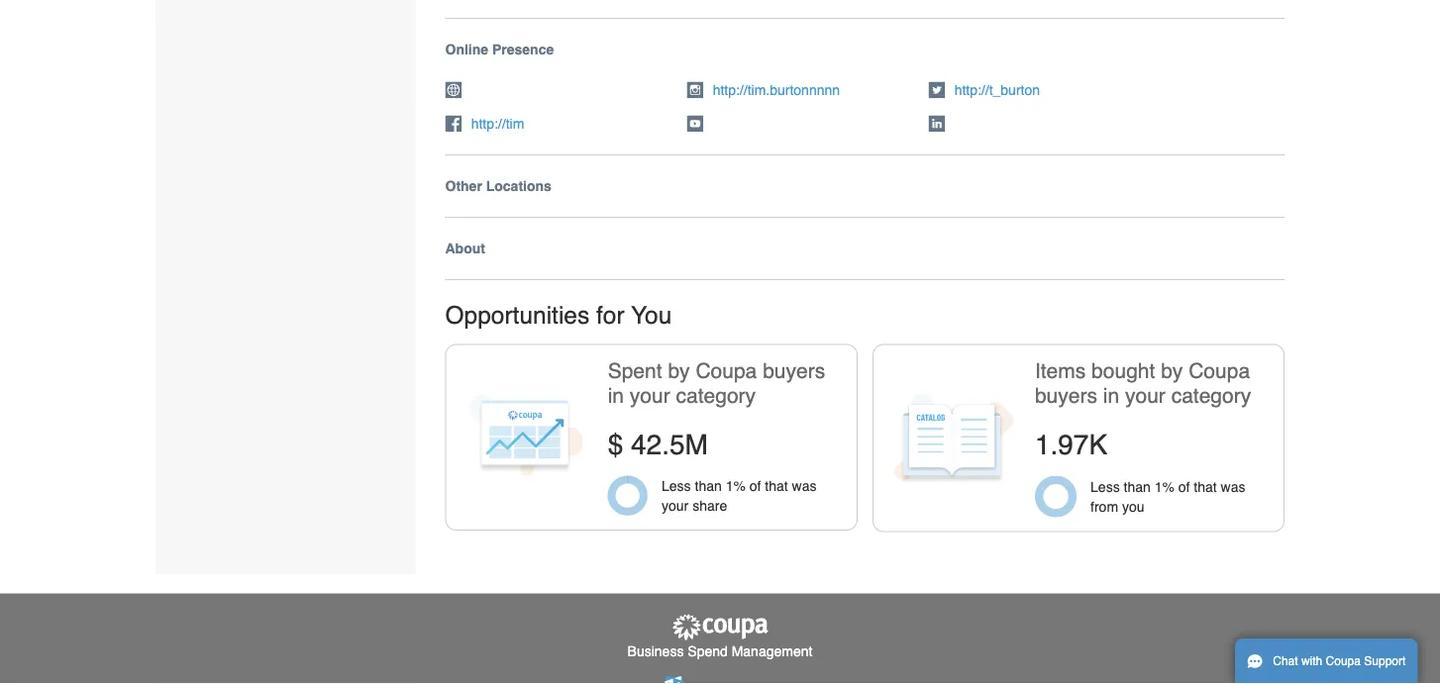 Task type: locate. For each thing, give the bounding box(es) containing it.
chat
[[1273, 655, 1298, 669]]

$
[[608, 429, 623, 461]]

by right bought
[[1161, 360, 1183, 383]]

buyers
[[763, 360, 825, 383], [1035, 385, 1097, 408]]

of inside of that was your share
[[749, 478, 761, 494]]

1 horizontal spatial buyers
[[1035, 385, 1097, 408]]

in down the "spent"
[[608, 385, 624, 408]]

buyers inside "spent by coupa buyers in your category"
[[763, 360, 825, 383]]

0 horizontal spatial category
[[676, 385, 756, 408]]

0 horizontal spatial that
[[765, 478, 788, 494]]

0 horizontal spatial was
[[792, 478, 817, 494]]

1 category from the left
[[676, 385, 756, 408]]

2 category from the left
[[1171, 385, 1251, 408]]

1 horizontal spatial 1%
[[1154, 479, 1175, 495]]

that for $ 42.5m
[[765, 478, 788, 494]]

0 horizontal spatial coupa
[[696, 360, 757, 383]]

2 horizontal spatial coupa
[[1326, 655, 1361, 669]]

1 in from the left
[[608, 385, 624, 408]]

http://t_burton link
[[954, 82, 1040, 98]]

less than 1% up the share
[[662, 478, 746, 494]]

other locations
[[445, 178, 552, 194]]

items bought by coupa buyers in your category
[[1035, 360, 1251, 408]]

was
[[792, 478, 817, 494], [1221, 479, 1245, 495]]

http://t_burton
[[954, 82, 1040, 98]]

in inside items bought by coupa buyers in your category
[[1103, 385, 1119, 408]]

coupa right bought
[[1189, 360, 1250, 383]]

than
[[695, 478, 722, 494], [1124, 479, 1151, 495]]

0 horizontal spatial 1%
[[726, 478, 746, 494]]

of
[[749, 478, 761, 494], [1178, 479, 1190, 495]]

was for $ 42.5m
[[792, 478, 817, 494]]

1 by from the left
[[668, 360, 690, 383]]

1 horizontal spatial less
[[1091, 479, 1120, 495]]

your
[[630, 385, 670, 408], [1125, 385, 1166, 408], [662, 498, 689, 514]]

category inside "spent by coupa buyers in your category"
[[676, 385, 756, 408]]

that inside of that was from you
[[1194, 479, 1217, 495]]

of for $ 42.5m
[[749, 478, 761, 494]]

was inside of that was your share
[[792, 478, 817, 494]]

your left the share
[[662, 498, 689, 514]]

1 horizontal spatial by
[[1161, 360, 1183, 383]]

online
[[445, 42, 488, 58]]

category
[[676, 385, 756, 408], [1171, 385, 1251, 408]]

your down bought
[[1125, 385, 1166, 408]]

coupa right the with
[[1326, 655, 1361, 669]]

0 vertical spatial buyers
[[763, 360, 825, 383]]

management
[[732, 644, 813, 660]]

by
[[668, 360, 690, 383], [1161, 360, 1183, 383]]

of for 1.97k
[[1178, 479, 1190, 495]]

less than 1%
[[662, 478, 746, 494], [1091, 479, 1175, 495]]

in
[[608, 385, 624, 408], [1103, 385, 1119, 408]]

2 in from the left
[[1103, 385, 1119, 408]]

coupa inside "spent by coupa buyers in your category"
[[696, 360, 757, 383]]

was inside of that was from you
[[1221, 479, 1245, 495]]

less down 42.5m
[[662, 478, 691, 494]]

opportunities for you
[[445, 302, 672, 329]]

chat with coupa support
[[1273, 655, 1406, 669]]

0 horizontal spatial less
[[662, 478, 691, 494]]

1 horizontal spatial in
[[1103, 385, 1119, 408]]

42.5m
[[631, 429, 708, 461]]

http://tim
[[471, 116, 524, 132]]

0 horizontal spatial than
[[695, 478, 722, 494]]

1 horizontal spatial was
[[1221, 479, 1245, 495]]

by inside items bought by coupa buyers in your category
[[1161, 360, 1183, 383]]

that
[[765, 478, 788, 494], [1194, 479, 1217, 495]]

0 horizontal spatial by
[[668, 360, 690, 383]]

less
[[662, 478, 691, 494], [1091, 479, 1120, 495]]

in down bought
[[1103, 385, 1119, 408]]

spend
[[688, 644, 728, 660]]

1 horizontal spatial than
[[1124, 479, 1151, 495]]

by right the "spent"
[[668, 360, 690, 383]]

your inside "spent by coupa buyers in your category"
[[630, 385, 670, 408]]

0 horizontal spatial of
[[749, 478, 761, 494]]

than up the share
[[695, 478, 722, 494]]

that inside of that was your share
[[765, 478, 788, 494]]

spent
[[608, 360, 662, 383]]

other
[[445, 178, 482, 194]]

0 horizontal spatial in
[[608, 385, 624, 408]]

1 horizontal spatial of
[[1178, 479, 1190, 495]]

less than 1% for $ 42.5m
[[662, 478, 746, 494]]

1 horizontal spatial category
[[1171, 385, 1251, 408]]

of inside of that was from you
[[1178, 479, 1190, 495]]

than up you
[[1124, 479, 1151, 495]]

1% for $ 42.5m
[[726, 478, 746, 494]]

was for 1.97k
[[1221, 479, 1245, 495]]

you
[[631, 302, 672, 329]]

0 horizontal spatial less than 1%
[[662, 478, 746, 494]]

1 horizontal spatial less than 1%
[[1091, 479, 1175, 495]]

0 horizontal spatial buyers
[[763, 360, 825, 383]]

your down the "spent"
[[630, 385, 670, 408]]

business
[[628, 644, 684, 660]]

in inside "spent by coupa buyers in your category"
[[608, 385, 624, 408]]

1 vertical spatial buyers
[[1035, 385, 1097, 408]]

by inside "spent by coupa buyers in your category"
[[668, 360, 690, 383]]

coupa
[[696, 360, 757, 383], [1189, 360, 1250, 383], [1326, 655, 1361, 669]]

about
[[445, 241, 485, 257]]

1%
[[726, 478, 746, 494], [1154, 479, 1175, 495]]

less up from
[[1091, 479, 1120, 495]]

2 by from the left
[[1161, 360, 1183, 383]]

coupa right the "spent"
[[696, 360, 757, 383]]

1 horizontal spatial coupa
[[1189, 360, 1250, 383]]

coupa inside chat with coupa support button
[[1326, 655, 1361, 669]]

1 horizontal spatial that
[[1194, 479, 1217, 495]]

online presence
[[445, 42, 554, 58]]

less than 1% up you
[[1091, 479, 1175, 495]]

you
[[1122, 499, 1144, 515]]

your inside items bought by coupa buyers in your category
[[1125, 385, 1166, 408]]



Task type: describe. For each thing, give the bounding box(es) containing it.
spent by coupa buyers in your category
[[608, 360, 825, 408]]

of that was your share
[[662, 478, 817, 514]]

buyers inside items bought by coupa buyers in your category
[[1035, 385, 1097, 408]]

less for $ 42.5m
[[662, 478, 691, 494]]

opportunities
[[445, 302, 590, 329]]

http://tim.burtonnnnn
[[713, 82, 840, 98]]

chat with coupa support button
[[1235, 639, 1418, 684]]

category inside items bought by coupa buyers in your category
[[1171, 385, 1251, 408]]

http://tim link
[[471, 116, 524, 132]]

locations
[[486, 178, 552, 194]]

coupa inside items bought by coupa buyers in your category
[[1189, 360, 1250, 383]]

than for $ 42.5m
[[695, 478, 722, 494]]

http://tim.burtonnnnn link
[[713, 82, 840, 98]]

less than 1% for 1.97k
[[1091, 479, 1175, 495]]

items
[[1035, 360, 1086, 383]]

business spend management
[[628, 644, 813, 660]]

coupa supplier portal image
[[671, 614, 770, 642]]

$ 42.5m
[[608, 429, 708, 461]]

less for 1.97k
[[1091, 479, 1120, 495]]

from
[[1091, 499, 1118, 515]]

of that was from you
[[1091, 479, 1245, 515]]

bought
[[1092, 360, 1155, 383]]

support
[[1364, 655, 1406, 669]]

share
[[692, 498, 727, 514]]

with
[[1301, 655, 1322, 669]]

that for 1.97k
[[1194, 479, 1217, 495]]

than for 1.97k
[[1124, 479, 1151, 495]]

your inside of that was your share
[[662, 498, 689, 514]]

1% for 1.97k
[[1154, 479, 1175, 495]]

for
[[596, 302, 625, 329]]

presence
[[492, 42, 554, 58]]

1.97k
[[1035, 429, 1107, 461]]

coupa for chat
[[1326, 655, 1361, 669]]

coupa for spent
[[696, 360, 757, 383]]



Task type: vqa. For each thing, say whether or not it's contained in the screenshot.
Manage inside MANAGE PAYMENT INFORMATION
no



